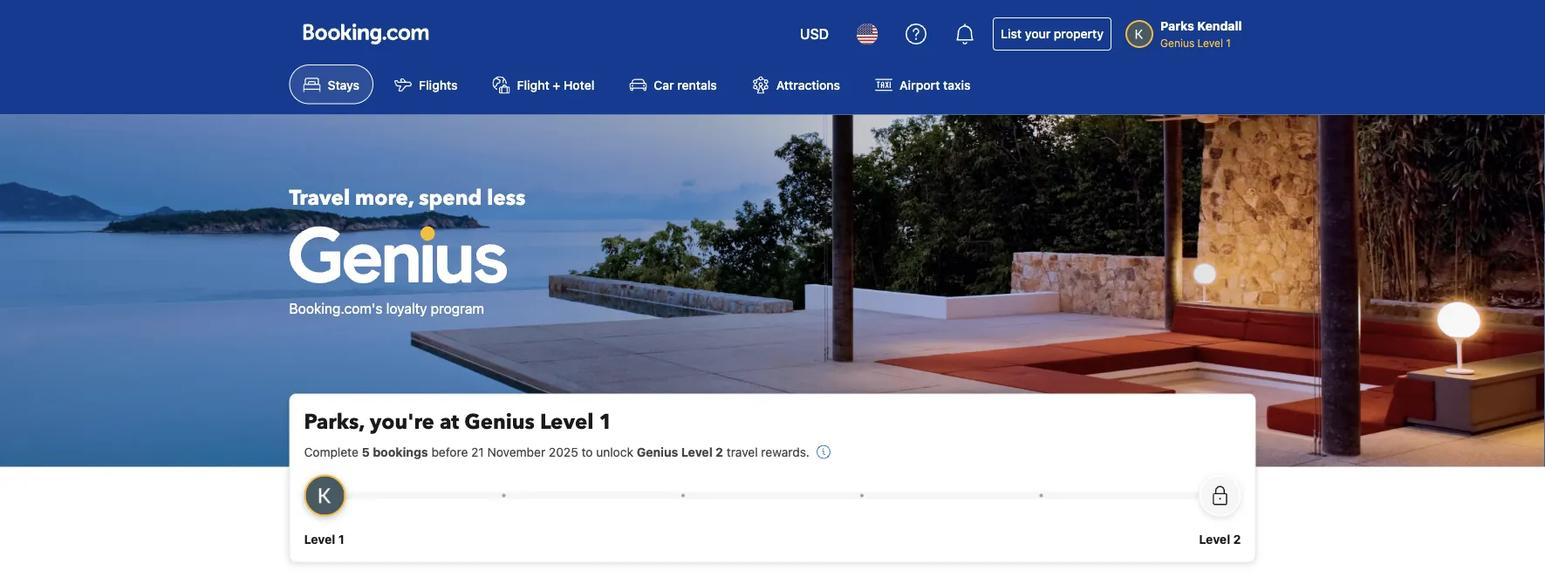 Task type: describe. For each thing, give the bounding box(es) containing it.
parks, you're at genius level 1
[[304, 408, 613, 437]]

hotel
[[564, 78, 595, 92]]

rentals
[[678, 78, 717, 92]]

complete
[[304, 445, 359, 460]]

stays link
[[289, 65, 374, 104]]

1 horizontal spatial 2
[[1234, 532, 1242, 547]]

booking.com's loyalty program
[[289, 300, 485, 317]]

genius inside parks kendall genius level 1
[[1161, 37, 1195, 49]]

attractions
[[777, 78, 841, 92]]

list your property
[[1001, 27, 1104, 41]]

2 vertical spatial 1
[[339, 532, 345, 547]]

5
[[362, 445, 370, 460]]

21
[[471, 445, 484, 460]]

level 2
[[1200, 532, 1242, 547]]

2 vertical spatial genius
[[637, 445, 679, 460]]

flight
[[517, 78, 550, 92]]

parks,
[[304, 408, 365, 437]]

airport taxis link
[[862, 65, 985, 104]]

travel
[[289, 184, 350, 213]]

usd button
[[790, 13, 840, 55]]

usd
[[800, 26, 829, 42]]

attractions link
[[738, 65, 855, 104]]

travel
[[727, 445, 758, 460]]

flight + hotel
[[517, 78, 595, 92]]

flights
[[419, 78, 458, 92]]

airport
[[900, 78, 940, 92]]

kendall
[[1198, 19, 1243, 33]]

you're
[[370, 408, 435, 437]]

1 vertical spatial 1
[[599, 408, 613, 437]]

program
[[431, 300, 485, 317]]

travel more, spend less
[[289, 184, 526, 213]]

bookings
[[373, 445, 428, 460]]



Task type: vqa. For each thing, say whether or not it's contained in the screenshot.
world!
no



Task type: locate. For each thing, give the bounding box(es) containing it.
your
[[1025, 27, 1051, 41]]

1 inside parks kendall genius level 1
[[1227, 37, 1232, 49]]

0 vertical spatial 1
[[1227, 37, 1232, 49]]

complete 5 bookings before 21 november 2025 to unlock genius level 2 travel rewards.
[[304, 445, 810, 460]]

1 horizontal spatial 1
[[599, 408, 613, 437]]

parks
[[1161, 19, 1195, 33]]

list
[[1001, 27, 1022, 41]]

genius down the parks
[[1161, 37, 1195, 49]]

2 horizontal spatial 1
[[1227, 37, 1232, 49]]

2025
[[549, 445, 578, 460]]

0 vertical spatial 2
[[716, 445, 724, 460]]

level 1
[[304, 532, 345, 547]]

car rentals
[[654, 78, 717, 92]]

0 horizontal spatial 2
[[716, 445, 724, 460]]

2
[[716, 445, 724, 460], [1234, 532, 1242, 547]]

level
[[1198, 37, 1224, 49], [540, 408, 594, 437], [682, 445, 713, 460], [304, 532, 335, 547], [1200, 532, 1231, 547]]

+
[[553, 78, 561, 92]]

flights link
[[381, 65, 472, 104]]

loyalty
[[386, 300, 427, 317]]

booking.com online hotel reservations image
[[303, 24, 429, 45]]

property
[[1054, 27, 1104, 41]]

genius up november
[[465, 408, 535, 437]]

meter
[[325, 493, 1221, 500]]

2 horizontal spatial genius
[[1161, 37, 1195, 49]]

more,
[[355, 184, 414, 213]]

car rentals link
[[616, 65, 731, 104]]

0 horizontal spatial genius
[[465, 408, 535, 437]]

genius image
[[289, 226, 508, 284], [289, 226, 508, 284]]

flight + hotel link
[[479, 65, 609, 104]]

before
[[432, 445, 468, 460]]

genius right unlock
[[637, 445, 679, 460]]

at
[[440, 408, 459, 437]]

0 horizontal spatial 1
[[339, 532, 345, 547]]

taxis
[[944, 78, 971, 92]]

spend
[[419, 184, 482, 213]]

airport taxis
[[900, 78, 971, 92]]

1 horizontal spatial genius
[[637, 445, 679, 460]]

0 vertical spatial genius
[[1161, 37, 1195, 49]]

unlock
[[596, 445, 634, 460]]

1
[[1227, 37, 1232, 49], [599, 408, 613, 437], [339, 532, 345, 547]]

genius
[[1161, 37, 1195, 49], [465, 408, 535, 437], [637, 445, 679, 460]]

november
[[488, 445, 546, 460]]

parks kendall genius level 1
[[1161, 19, 1243, 49]]

stays
[[328, 78, 360, 92]]

car
[[654, 78, 674, 92]]

list your property link
[[993, 17, 1112, 51]]

1 vertical spatial 2
[[1234, 532, 1242, 547]]

to
[[582, 445, 593, 460]]

booking.com's
[[289, 300, 383, 317]]

level inside parks kendall genius level 1
[[1198, 37, 1224, 49]]

less
[[487, 184, 526, 213]]

rewards.
[[762, 445, 810, 460]]

1 vertical spatial genius
[[465, 408, 535, 437]]



